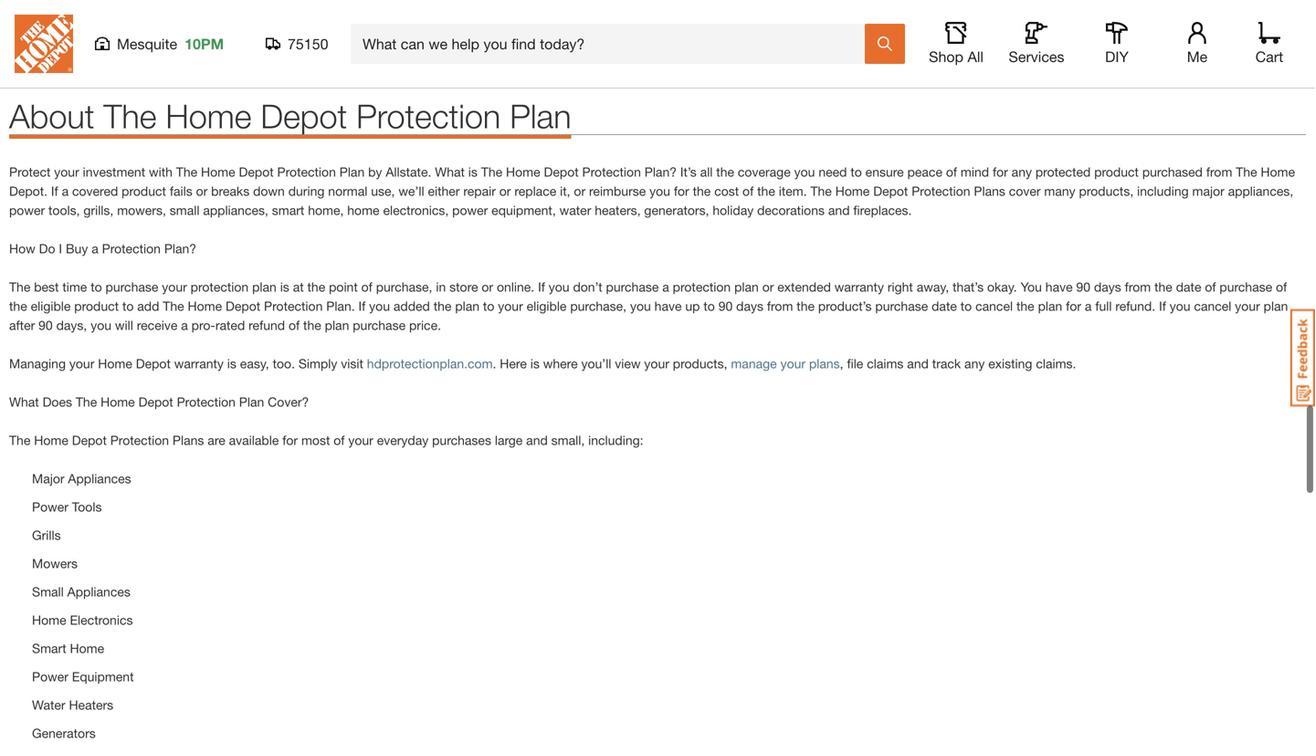 Task type: describe. For each thing, give the bounding box(es) containing it.
0 vertical spatial appliances,
[[1228, 184, 1294, 199]]

in
[[436, 280, 446, 295]]

22,
[[266, 21, 284, 36]]

your down days,
[[69, 356, 94, 371]]

1 2012 from the left
[[619, 21, 647, 36]]

a left full
[[1085, 299, 1092, 314]]

view
[[615, 356, 641, 371]]

2 2012 from the left
[[1156, 21, 1185, 36]]

protection down peace
[[912, 184, 971, 199]]

the right all
[[717, 164, 735, 179]]

shop all button
[[927, 22, 986, 66]]

peace
[[908, 164, 943, 179]]

0 horizontal spatial from
[[767, 299, 793, 314]]

smart
[[32, 641, 66, 656]]

water
[[560, 203, 591, 218]]

refund.
[[1116, 299, 1156, 314]]

for up generators,
[[674, 184, 689, 199]]

it,
[[560, 184, 571, 199]]

2 horizontal spatial and
[[907, 356, 929, 371]]

small
[[32, 585, 64, 600]]

1 eligible from the left
[[31, 299, 71, 314]]

february 14, 2013 - june 22, 2014 link
[[9, 19, 429, 38]]

you right refund.
[[1170, 299, 1191, 314]]

the up investment
[[104, 96, 157, 135]]

purchased
[[1143, 164, 1203, 179]]

extended
[[778, 280, 831, 295]]

coverage
[[738, 164, 791, 179]]

including
[[1138, 184, 1189, 199]]

2 horizontal spatial plan
[[510, 96, 572, 135]]

the up refund.
[[1155, 280, 1173, 295]]

decorations
[[757, 203, 825, 218]]

the home depot logo image
[[15, 15, 73, 73]]

- for august
[[1084, 21, 1089, 36]]

major
[[1193, 184, 1225, 199]]

it's
[[681, 164, 697, 179]]

ensure
[[866, 164, 904, 179]]

for right mind
[[993, 164, 1008, 179]]

to right time
[[91, 280, 102, 295]]

75150
[[288, 35, 328, 53]]

your left feedback link image
[[1235, 299, 1261, 314]]

the down managing
[[9, 433, 30, 448]]

repair
[[463, 184, 496, 199]]

mind
[[961, 164, 989, 179]]

plan down you
[[1038, 299, 1063, 314]]

you up item.
[[794, 164, 815, 179]]

the up repair
[[481, 164, 503, 179]]

.
[[493, 356, 496, 371]]

the left best
[[9, 280, 30, 295]]

august 27, 2012 - february 13, 2013
[[555, 21, 761, 36]]

small,
[[551, 433, 585, 448]]

don't
[[573, 280, 603, 295]]

2 eligible from the left
[[527, 299, 567, 314]]

if inside protect your investment with the home depot protection plan by allstate. what is the home depot protection plan? it's all the coverage you need to ensure peace of mind for any protected product purchased from the home depot. if a covered product fails or breaks down during normal use, we'll either repair or replace it, or reimburse you for the cost of the item. the home depot protection plans cover many products, including major appliances, power tools, grills, mowers, small appliances, smart home, home electronics, power equipment, water heaters, generators, holiday decorations and fireplaces.
[[51, 184, 58, 199]]

protection down mowers,
[[102, 241, 161, 256]]

the down you
[[1017, 299, 1035, 314]]

right
[[888, 280, 913, 295]]

water
[[32, 698, 65, 713]]

heaters,
[[595, 203, 641, 218]]

2 protection from the left
[[673, 280, 731, 295]]

27,
[[597, 21, 615, 36]]

1 february from the left
[[122, 21, 171, 36]]

your left everyday
[[348, 433, 373, 448]]

time
[[62, 280, 87, 295]]

the up the 'simply'
[[303, 318, 321, 333]]

the right at
[[307, 280, 325, 295]]

1,
[[1038, 21, 1049, 36]]

price.
[[409, 318, 441, 333]]

heaters
[[69, 698, 113, 713]]

including:
[[588, 433, 644, 448]]

plan down store
[[455, 299, 480, 314]]

what inside protect your investment with the home depot protection plan by allstate. what is the home depot protection plan? it's all the coverage you need to ensure peace of mind for any protected product purchased from the home depot. if a covered product fails or breaks down during normal use, we'll either repair or replace it, or reimburse you for the cost of the item. the home depot protection plans cover many products, including major appliances, power tools, grills, mowers, small appliances, smart home, home electronics, power equipment, water heaters, generators, holiday decorations and fireplaces.
[[435, 164, 465, 179]]

visit
[[341, 356, 364, 371]]

the up fails
[[176, 164, 197, 179]]

june 1, 2011 - august 26, 2012
[[1008, 21, 1185, 36]]

during
[[288, 184, 325, 199]]

or right store
[[482, 280, 493, 295]]

from inside protect your investment with the home depot protection plan by allstate. what is the home depot protection plan? it's all the coverage you need to ensure peace of mind for any protected product purchased from the home depot. if a covered product fails or breaks down during normal use, we'll either repair or replace it, or reimburse you for the cost of the item. the home depot protection plans cover many products, including major appliances, power tools, grills, mowers, small appliances, smart home, home electronics, power equipment, water heaters, generators, holiday decorations and fireplaces.
[[1207, 164, 1233, 179]]

generators,
[[644, 203, 709, 218]]

if right refund.
[[1159, 299, 1167, 314]]

replace
[[515, 184, 557, 199]]

all
[[700, 164, 713, 179]]

your up receive
[[162, 280, 187, 295]]

plan down plan.
[[325, 318, 349, 333]]

a right the buy
[[92, 241, 98, 256]]

products, inside protect your investment with the home depot protection plan by allstate. what is the home depot protection plan? it's all the coverage you need to ensure peace of mind for any protected product purchased from the home depot. if a covered product fails or breaks down during normal use, we'll either repair or replace it, or reimburse you for the cost of the item. the home depot protection plans cover many products, including major appliances, power tools, grills, mowers, small appliances, smart home, home electronics, power equipment, water heaters, generators, holiday decorations and fireplaces.
[[1079, 184, 1134, 199]]

need
[[819, 164, 847, 179]]

with
[[149, 164, 173, 179]]

a down generators,
[[663, 280, 669, 295]]

investment
[[83, 164, 145, 179]]

you up generators,
[[650, 184, 671, 199]]

hdprotectionplan.com link
[[367, 356, 493, 371]]

plans inside protect your investment with the home depot protection plan by allstate. what is the home depot protection plan? it's all the coverage you need to ensure peace of mind for any protected product purchased from the home depot. if a covered product fails or breaks down during normal use, we'll either repair or replace it, or reimburse you for the cost of the item. the home depot protection plans cover many products, including major appliances, power tools, grills, mowers, small appliances, smart home, home electronics, power equipment, water heaters, generators, holiday decorations and fireplaces.
[[974, 184, 1006, 199]]

add
[[137, 299, 159, 314]]

fails
[[170, 184, 193, 199]]

manage
[[731, 356, 777, 371]]

power for power equipment
[[32, 670, 68, 685]]

the down need
[[811, 184, 832, 199]]

easy,
[[240, 356, 269, 371]]

14,
[[174, 21, 192, 36]]

0 vertical spatial product
[[1095, 164, 1139, 179]]

0 horizontal spatial plans
[[173, 433, 204, 448]]

the right does
[[76, 395, 97, 410]]

at
[[293, 280, 304, 295]]

What can we help you find today? search field
[[363, 25, 864, 63]]

simply
[[299, 356, 337, 371]]

2011
[[1052, 21, 1081, 36]]

0 horizontal spatial plan
[[239, 395, 264, 410]]

full
[[1096, 299, 1112, 314]]

normal
[[328, 184, 368, 199]]

away,
[[917, 280, 949, 295]]

existing
[[989, 356, 1033, 371]]

many
[[1045, 184, 1076, 199]]

cost
[[715, 184, 739, 199]]

the down all
[[693, 184, 711, 199]]

you left the don't
[[549, 280, 570, 295]]

i
[[59, 241, 62, 256]]

the up receive
[[163, 299, 184, 314]]

is left easy,
[[227, 356, 237, 371]]

- for february
[[651, 21, 655, 36]]

any inside protect your investment with the home depot protection plan by allstate. what is the home depot protection plan? it's all the coverage you need to ensure peace of mind for any protected product purchased from the home depot. if a covered product fails or breaks down during normal use, we'll either repair or replace it, or reimburse you for the cost of the item. the home depot protection plans cover many products, including major appliances, power tools, grills, mowers, small appliances, smart home, home electronics, power equipment, water heaters, generators, holiday decorations and fireplaces.
[[1012, 164, 1032, 179]]

cover?
[[268, 395, 309, 410]]

shop
[[929, 48, 964, 65]]

your right view
[[644, 356, 670, 371]]

1 vertical spatial products,
[[673, 356, 728, 371]]

smart home
[[32, 641, 104, 656]]

cart
[[1256, 48, 1284, 65]]

0 horizontal spatial have
[[655, 299, 682, 314]]

services button
[[1008, 22, 1066, 66]]

if right plan.
[[359, 299, 366, 314]]

to right "up"
[[704, 299, 715, 314]]

covered
[[72, 184, 118, 199]]

depot.
[[9, 184, 48, 199]]

point
[[329, 280, 358, 295]]

how
[[9, 241, 35, 256]]

or right repair
[[499, 184, 511, 199]]

february 14, 2013 - june 22, 2014
[[122, 21, 316, 36]]

days,
[[56, 318, 87, 333]]

you left the will
[[91, 318, 111, 333]]

2014
[[288, 21, 316, 36]]

is right here
[[531, 356, 540, 371]]

the down the extended
[[797, 299, 815, 314]]

equipment
[[72, 670, 134, 685]]

0 horizontal spatial date
[[932, 299, 957, 314]]

0 vertical spatial days
[[1094, 280, 1122, 295]]

or left the extended
[[763, 280, 774, 295]]

how do i buy a protection plan?
[[9, 241, 200, 256]]

too.
[[273, 356, 295, 371]]

is inside the best time to purchase your protection plan is at the point of purchase, in store or online. if you don't purchase a protection plan or extended warranty right away, that's okay. you have 90 days from the date of purchase of the eligible product to add the home depot protection plan. if you added the plan to your eligible purchase, you have up to 90 days from the product's purchase date to cancel the plan for a full refund. if you cancel your plan after 90 days, you will receive a pro-rated refund of the plan purchase price.
[[280, 280, 289, 295]]

1 2013 from the left
[[196, 21, 224, 36]]

buy
[[66, 241, 88, 256]]

tools,
[[48, 203, 80, 218]]

2 august from the left
[[1093, 21, 1131, 36]]

plan inside protect your investment with the home depot protection plan by allstate. what is the home depot protection plan? it's all the coverage you need to ensure peace of mind for any protected product purchased from the home depot. if a covered product fails or breaks down during normal use, we'll either repair or replace it, or reimburse you for the cost of the item. the home depot protection plans cover many products, including major appliances, power tools, grills, mowers, small appliances, smart home, home electronics, power equipment, water heaters, generators, holiday decorations and fireplaces.
[[340, 164, 365, 179]]



Task type: locate. For each thing, give the bounding box(es) containing it.
receive
[[137, 318, 178, 333]]

online.
[[497, 280, 535, 295]]

product inside the best time to purchase your protection plan is at the point of purchase, in store or online. if you don't purchase a protection plan or extended warranty right away, that's okay. you have 90 days from the date of purchase of the eligible product to add the home depot protection plan. if you added the plan to your eligible purchase, you have up to 90 days from the product's purchase date to cancel the plan for a full refund. if you cancel your plan after 90 days, you will receive a pro-rated refund of the plan purchase price.
[[74, 299, 119, 314]]

appliances up tools
[[68, 471, 131, 486]]

0 vertical spatial warranty
[[835, 280, 884, 295]]

1 vertical spatial days
[[736, 299, 764, 314]]

1 vertical spatial purchase,
[[570, 299, 627, 314]]

protection up allstate.
[[356, 96, 501, 135]]

june left 1,
[[1008, 21, 1035, 36]]

appliances up the electronics
[[67, 585, 131, 600]]

purchase, down the don't
[[570, 299, 627, 314]]

1 vertical spatial plan?
[[164, 241, 196, 256]]

2 cancel from the left
[[1194, 299, 1232, 314]]

will
[[115, 318, 133, 333]]

shop all
[[929, 48, 984, 65]]

90 right you
[[1077, 280, 1091, 295]]

-
[[228, 21, 232, 36], [651, 21, 655, 36], [1084, 21, 1089, 36]]

1 vertical spatial warranty
[[174, 356, 224, 371]]

0 vertical spatial plans
[[974, 184, 1006, 199]]

depot inside the best time to purchase your protection plan is at the point of purchase, in store or online. if you don't purchase a protection plan or extended warranty right away, that's okay. you have 90 days from the date of purchase of the eligible product to add the home depot protection plan. if you added the plan to your eligible purchase, you have up to 90 days from the product's purchase date to cancel the plan for a full refund. if you cancel your plan after 90 days, you will receive a pro-rated refund of the plan purchase price.
[[226, 299, 261, 314]]

0 horizontal spatial 2012
[[619, 21, 647, 36]]

your
[[54, 164, 79, 179], [162, 280, 187, 295], [498, 299, 523, 314], [1235, 299, 1261, 314], [69, 356, 94, 371], [644, 356, 670, 371], [781, 356, 806, 371], [348, 433, 373, 448]]

2 vertical spatial 90
[[38, 318, 53, 333]]

plan.
[[326, 299, 355, 314]]

appliances for small appliances
[[67, 585, 131, 600]]

1 protection from the left
[[191, 280, 249, 295]]

feedback link image
[[1291, 309, 1316, 407]]

1 horizontal spatial product
[[122, 184, 166, 199]]

1 horizontal spatial appliances,
[[1228, 184, 1294, 199]]

the best time to purchase your protection plan is at the point of purchase, in store or online. if you don't purchase a protection plan or extended warranty right away, that's okay. you have 90 days from the date of purchase of the eligible product to add the home depot protection plan. if you added the plan to your eligible purchase, you have up to 90 days from the product's purchase date to cancel the plan for a full refund. if you cancel your plan after 90 days, you will receive a pro-rated refund of the plan purchase price.
[[9, 280, 1289, 333]]

depot
[[261, 96, 347, 135], [239, 164, 274, 179], [544, 164, 579, 179], [874, 184, 908, 199], [226, 299, 261, 314], [136, 356, 171, 371], [138, 395, 173, 410], [72, 433, 107, 448]]

if right online.
[[538, 280, 545, 295]]

1 horizontal spatial purchase,
[[570, 299, 627, 314]]

1 horizontal spatial plan?
[[645, 164, 677, 179]]

and inside protect your investment with the home depot protection plan by allstate. what is the home depot protection plan? it's all the coverage you need to ensure peace of mind for any protected product purchased from the home depot. if a covered product fails or breaks down during normal use, we'll either repair or replace it, or reimburse you for the cost of the item. the home depot protection plans cover many products, including major appliances, power tools, grills, mowers, small appliances, smart home, home electronics, power equipment, water heaters, generators, holiday decorations and fireplaces.
[[829, 203, 850, 218]]

your up covered
[[54, 164, 79, 179]]

1 vertical spatial plan
[[340, 164, 365, 179]]

0 vertical spatial and
[[829, 203, 850, 218]]

where
[[543, 356, 578, 371]]

managing your home depot warranty is easy, too. simply visit hdprotectionplan.com . here is where you'll view your products, manage your plans , file claims and track any existing claims.
[[9, 356, 1077, 371]]

2 2013 from the left
[[732, 21, 761, 36]]

26,
[[1135, 21, 1153, 36]]

2 vertical spatial from
[[767, 299, 793, 314]]

1 vertical spatial and
[[907, 356, 929, 371]]

1 horizontal spatial plans
[[974, 184, 1006, 199]]

for inside the best time to purchase your protection plan is at the point of purchase, in store or online. if you don't purchase a protection plan or extended warranty right away, that's okay. you have 90 days from the date of purchase of the eligible product to add the home depot protection plan. if you added the plan to your eligible purchase, you have up to 90 days from the product's purchase date to cancel the plan for a full refund. if you cancel your plan after 90 days, you will receive a pro-rated refund of the plan purchase price.
[[1066, 299, 1082, 314]]

power down depot.
[[9, 203, 45, 218]]

1 vertical spatial plans
[[173, 433, 204, 448]]

cover
[[1009, 184, 1041, 199]]

2 vertical spatial plan
[[239, 395, 264, 410]]

purchase, up added
[[376, 280, 433, 295]]

1 vertical spatial any
[[965, 356, 985, 371]]

to down that's
[[961, 299, 972, 314]]

from up major
[[1207, 164, 1233, 179]]

0 horizontal spatial 2013
[[196, 21, 224, 36]]

that's
[[953, 280, 984, 295]]

june left 22,
[[236, 21, 263, 36]]

from up refund.
[[1125, 280, 1151, 295]]

plan? down small
[[164, 241, 196, 256]]

to right need
[[851, 164, 862, 179]]

1 horizontal spatial products,
[[1079, 184, 1134, 199]]

cancel
[[976, 299, 1013, 314], [1194, 299, 1232, 314]]

2 power from the left
[[452, 203, 488, 218]]

plans
[[974, 184, 1006, 199], [173, 433, 204, 448]]

13,
[[711, 21, 729, 36]]

diy
[[1106, 48, 1129, 65]]

a left pro- at top left
[[181, 318, 188, 333]]

1 horizontal spatial power
[[452, 203, 488, 218]]

either
[[428, 184, 460, 199]]

a inside protect your investment with the home depot protection plan by allstate. what is the home depot protection plan? it's all the coverage you need to ensure peace of mind for any protected product purchased from the home depot. if a covered product fails or breaks down during normal use, we'll either repair or replace it, or reimburse you for the cost of the item. the home depot protection plans cover many products, including major appliances, power tools, grills, mowers, small appliances, smart home, home electronics, power equipment, water heaters, generators, holiday decorations and fireplaces.
[[62, 184, 69, 199]]

any
[[1012, 164, 1032, 179], [965, 356, 985, 371]]

refund
[[249, 318, 285, 333]]

warranty up product's
[[835, 280, 884, 295]]

the down coverage
[[757, 184, 775, 199]]

1 - from the left
[[228, 21, 232, 36]]

1 horizontal spatial protection
[[673, 280, 731, 295]]

home
[[166, 96, 252, 135], [201, 164, 235, 179], [506, 164, 541, 179], [1261, 164, 1296, 179], [836, 184, 870, 199], [188, 299, 222, 314], [98, 356, 132, 371], [101, 395, 135, 410], [34, 433, 68, 448], [32, 613, 66, 628], [70, 641, 104, 656]]

up
[[686, 299, 700, 314]]

0 horizontal spatial -
[[228, 21, 232, 36]]

0 vertical spatial what
[[435, 164, 465, 179]]

for left the most
[[283, 433, 298, 448]]

the right purchased
[[1236, 164, 1258, 179]]

and right large
[[526, 433, 548, 448]]

2 february from the left
[[659, 21, 707, 36]]

your left plans on the top
[[781, 356, 806, 371]]

protection up "up"
[[673, 280, 731, 295]]

2013 right 14,
[[196, 21, 224, 36]]

days up full
[[1094, 280, 1122, 295]]

track
[[933, 356, 961, 371]]

2012 right 26,
[[1156, 21, 1185, 36]]

2 vertical spatial product
[[74, 299, 119, 314]]

days right "up"
[[736, 299, 764, 314]]

about
[[9, 96, 94, 135]]

february left 13,
[[659, 21, 707, 36]]

1 horizontal spatial days
[[1094, 280, 1122, 295]]

1 horizontal spatial eligible
[[527, 299, 567, 314]]

me
[[1187, 48, 1208, 65]]

1 horizontal spatial what
[[435, 164, 465, 179]]

plan left the extended
[[735, 280, 759, 295]]

protection up are
[[177, 395, 236, 410]]

protection down what does the home depot protection plan cover?
[[110, 433, 169, 448]]

by
[[368, 164, 382, 179]]

use,
[[371, 184, 395, 199]]

0 horizontal spatial products,
[[673, 356, 728, 371]]

1 vertical spatial appliances,
[[203, 203, 269, 218]]

0 horizontal spatial eligible
[[31, 299, 71, 314]]

products, right the many
[[1079, 184, 1134, 199]]

90
[[1077, 280, 1091, 295], [719, 299, 733, 314], [38, 318, 53, 333]]

protection up rated
[[191, 280, 249, 295]]

1 horizontal spatial 2013
[[732, 21, 761, 36]]

and left track on the right of page
[[907, 356, 929, 371]]

what left does
[[9, 395, 39, 410]]

1 horizontal spatial 90
[[719, 299, 733, 314]]

1 horizontal spatial warranty
[[835, 280, 884, 295]]

products, left manage
[[673, 356, 728, 371]]

plan?
[[645, 164, 677, 179], [164, 241, 196, 256]]

your down online.
[[498, 299, 523, 314]]

product down time
[[74, 299, 119, 314]]

protection up reimburse
[[582, 164, 641, 179]]

0 vertical spatial plan?
[[645, 164, 677, 179]]

days
[[1094, 280, 1122, 295], [736, 299, 764, 314]]

2 vertical spatial and
[[526, 433, 548, 448]]

here
[[500, 356, 527, 371]]

store
[[450, 280, 478, 295]]

plan
[[510, 96, 572, 135], [340, 164, 365, 179], [239, 395, 264, 410]]

file
[[847, 356, 864, 371]]

is inside protect your investment with the home depot protection plan by allstate. what is the home depot protection plan? it's all the coverage you need to ensure peace of mind for any protected product purchased from the home depot. if a covered product fails or breaks down during normal use, we'll either repair or replace it, or reimburse you for the cost of the item. the home depot protection plans cover many products, including major appliances, power tools, grills, mowers, small appliances, smart home, home electronics, power equipment, water heaters, generators, holiday decorations and fireplaces.
[[468, 164, 478, 179]]

cancel right refund.
[[1194, 299, 1232, 314]]

from
[[1207, 164, 1233, 179], [1125, 280, 1151, 295], [767, 299, 793, 314]]

2 horizontal spatial product
[[1095, 164, 1139, 179]]

plan? inside protect your investment with the home depot protection plan by allstate. what is the home depot protection plan? it's all the coverage you need to ensure peace of mind for any protected product purchased from the home depot. if a covered product fails or breaks down during normal use, we'll either repair or replace it, or reimburse you for the cost of the item. the home depot protection plans cover many products, including major appliances, power tools, grills, mowers, small appliances, smart home, home electronics, power equipment, water heaters, generators, holiday decorations and fireplaces.
[[645, 164, 677, 179]]

0 vertical spatial from
[[1207, 164, 1233, 179]]

0 horizontal spatial product
[[74, 299, 119, 314]]

- right 27,
[[651, 21, 655, 36]]

a up tools, at top left
[[62, 184, 69, 199]]

plan left feedback link image
[[1264, 299, 1289, 314]]

power
[[9, 203, 45, 218], [452, 203, 488, 218]]

managing
[[9, 356, 66, 371]]

of
[[946, 164, 957, 179], [743, 184, 754, 199], [361, 280, 373, 295], [1205, 280, 1216, 295], [1276, 280, 1288, 295], [289, 318, 300, 333], [334, 433, 345, 448]]

down
[[253, 184, 285, 199]]

august left 27,
[[555, 21, 594, 36]]

2 june from the left
[[1008, 21, 1035, 36]]

to inside protect your investment with the home depot protection plan by allstate. what is the home depot protection plan? it's all the coverage you need to ensure peace of mind for any protected product purchased from the home depot. if a covered product fails or breaks down during normal use, we'll either repair or replace it, or reimburse you for the cost of the item. the home depot protection plans cover many products, including major appliances, power tools, grills, mowers, small appliances, smart home, home electronics, power equipment, water heaters, generators, holiday decorations and fireplaces.
[[851, 164, 862, 179]]

a
[[62, 184, 69, 199], [92, 241, 98, 256], [663, 280, 669, 295], [1085, 299, 1092, 314], [181, 318, 188, 333]]

plan up replace
[[510, 96, 572, 135]]

major appliances
[[32, 471, 131, 486]]

what
[[435, 164, 465, 179], [9, 395, 39, 410]]

1 horizontal spatial date
[[1176, 280, 1202, 295]]

0 horizontal spatial days
[[736, 299, 764, 314]]

2013 right 13,
[[732, 21, 761, 36]]

protection down at
[[264, 299, 323, 314]]

warranty inside the best time to purchase your protection plan is at the point of purchase, in store or online. if you don't purchase a protection plan or extended warranty right away, that's okay. you have 90 days from the date of purchase of the eligible product to add the home depot protection plan. if you added the plan to your eligible purchase, you have up to 90 days from the product's purchase date to cancel the plan for a full refund. if you cancel your plan after 90 days, you will receive a pro-rated refund of the plan purchase price.
[[835, 280, 884, 295]]

1 power from the left
[[9, 203, 45, 218]]

0 horizontal spatial february
[[122, 21, 171, 36]]

0 horizontal spatial warranty
[[174, 356, 224, 371]]

february left 14,
[[122, 21, 171, 36]]

appliances, down breaks
[[203, 203, 269, 218]]

the down in
[[434, 299, 452, 314]]

0 horizontal spatial 90
[[38, 318, 53, 333]]

0 horizontal spatial cancel
[[976, 299, 1013, 314]]

pro-
[[192, 318, 215, 333]]

1 horizontal spatial february
[[659, 21, 707, 36]]

0 vertical spatial have
[[1046, 280, 1073, 295]]

and down need
[[829, 203, 850, 218]]

power down repair
[[452, 203, 488, 218]]

,
[[840, 356, 844, 371]]

plans
[[809, 356, 840, 371]]

1 vertical spatial what
[[9, 395, 39, 410]]

2012 right 27,
[[619, 21, 647, 36]]

all
[[968, 48, 984, 65]]

power equipment
[[32, 670, 134, 685]]

plans left are
[[173, 433, 204, 448]]

1 horizontal spatial -
[[651, 21, 655, 36]]

the
[[717, 164, 735, 179], [693, 184, 711, 199], [757, 184, 775, 199], [307, 280, 325, 295], [1155, 280, 1173, 295], [9, 299, 27, 314], [434, 299, 452, 314], [797, 299, 815, 314], [1017, 299, 1035, 314], [303, 318, 321, 333]]

0 horizontal spatial and
[[526, 433, 548, 448]]

to up .
[[483, 299, 495, 314]]

2 horizontal spatial -
[[1084, 21, 1089, 36]]

from down the extended
[[767, 299, 793, 314]]

item.
[[779, 184, 807, 199]]

1 horizontal spatial plan
[[340, 164, 365, 179]]

smart
[[272, 203, 305, 218]]

have right you
[[1046, 280, 1073, 295]]

1 vertical spatial 90
[[719, 299, 733, 314]]

protect your investment with the home depot protection plan by allstate. what is the home depot protection plan? it's all the coverage you need to ensure peace of mind for any protected product purchased from the home depot. if a covered product fails or breaks down during normal use, we'll either repair or replace it, or reimburse you for the cost of the item. the home depot protection plans cover many products, including major appliances, power tools, grills, mowers, small appliances, smart home, home electronics, power equipment, water heaters, generators, holiday decorations and fireplaces.
[[9, 164, 1296, 218]]

eligible down best
[[31, 299, 71, 314]]

0 vertical spatial appliances
[[68, 471, 131, 486]]

0 vertical spatial purchase,
[[376, 280, 433, 295]]

2 - from the left
[[651, 21, 655, 36]]

1 vertical spatial from
[[1125, 280, 1151, 295]]

home electronics
[[32, 613, 133, 628]]

or right it, at left
[[574, 184, 586, 199]]

0 vertical spatial plan
[[510, 96, 572, 135]]

0 horizontal spatial purchase,
[[376, 280, 433, 295]]

have
[[1046, 280, 1073, 295], [655, 299, 682, 314]]

equipment,
[[492, 203, 556, 218]]

0 vertical spatial 90
[[1077, 280, 1091, 295]]

1 horizontal spatial any
[[1012, 164, 1032, 179]]

90 right after
[[38, 318, 53, 333]]

power for power tools
[[32, 500, 68, 515]]

0 horizontal spatial august
[[555, 21, 594, 36]]

appliances, right major
[[1228, 184, 1294, 199]]

what up either
[[435, 164, 465, 179]]

power
[[32, 500, 68, 515], [32, 670, 68, 685]]

power down smart
[[32, 670, 68, 685]]

any right track on the right of page
[[965, 356, 985, 371]]

1 vertical spatial have
[[655, 299, 682, 314]]

1 vertical spatial appliances
[[67, 585, 131, 600]]

manage your plans link
[[731, 356, 840, 371]]

product
[[1095, 164, 1139, 179], [122, 184, 166, 199], [74, 299, 119, 314]]

to up the will
[[122, 299, 134, 314]]

grills
[[32, 528, 61, 543]]

reimburse
[[589, 184, 646, 199]]

protection up during
[[277, 164, 336, 179]]

1 horizontal spatial 2012
[[1156, 21, 1185, 36]]

claims
[[867, 356, 904, 371]]

electronics
[[70, 613, 133, 628]]

1 horizontal spatial and
[[829, 203, 850, 218]]

1 horizontal spatial june
[[1008, 21, 1035, 36]]

protection inside the best time to purchase your protection plan is at the point of purchase, in store or online. if you don't purchase a protection plan or extended warranty right away, that's okay. you have 90 days from the date of purchase of the eligible product to add the home depot protection plan. if you added the plan to your eligible purchase, you have up to 90 days from the product's purchase date to cancel the plan for a full refund. if you cancel your plan after 90 days, you will receive a pro-rated refund of the plan purchase price.
[[264, 299, 323, 314]]

august up diy
[[1093, 21, 1131, 36]]

june 1, 2011 - august 26, 2012 link
[[886, 19, 1306, 38]]

you left added
[[369, 299, 390, 314]]

you left "up"
[[630, 299, 651, 314]]

0 vertical spatial date
[[1176, 280, 1202, 295]]

3 - from the left
[[1084, 21, 1089, 36]]

0 vertical spatial products,
[[1079, 184, 1134, 199]]

we'll
[[399, 184, 424, 199]]

mesquite 10pm
[[117, 35, 224, 53]]

home inside the best time to purchase your protection plan is at the point of purchase, in store or online. if you don't purchase a protection plan or extended warranty right away, that's okay. you have 90 days from the date of purchase of the eligible product to add the home depot protection plan. if you added the plan to your eligible purchase, you have up to 90 days from the product's purchase date to cancel the plan for a full refund. if you cancel your plan after 90 days, you will receive a pro-rated refund of the plan purchase price.
[[188, 299, 222, 314]]

power tools
[[32, 500, 102, 515]]

or right fails
[[196, 184, 208, 199]]

after
[[9, 318, 35, 333]]

0 vertical spatial any
[[1012, 164, 1032, 179]]

breaks
[[211, 184, 250, 199]]

1 cancel from the left
[[976, 299, 1013, 314]]

0 horizontal spatial june
[[236, 21, 263, 36]]

1 horizontal spatial from
[[1125, 280, 1151, 295]]

0 vertical spatial power
[[32, 500, 68, 515]]

major
[[32, 471, 64, 486]]

0 horizontal spatial plan?
[[164, 241, 196, 256]]

for
[[993, 164, 1008, 179], [674, 184, 689, 199], [1066, 299, 1082, 314], [283, 433, 298, 448]]

appliances for major appliances
[[68, 471, 131, 486]]

the up after
[[9, 299, 27, 314]]

0 horizontal spatial any
[[965, 356, 985, 371]]

plan left cover?
[[239, 395, 264, 410]]

plan? left it's
[[645, 164, 677, 179]]

purchase,
[[376, 280, 433, 295], [570, 299, 627, 314]]

1 june from the left
[[236, 21, 263, 36]]

me button
[[1168, 22, 1227, 66]]

small
[[170, 203, 200, 218]]

0 horizontal spatial protection
[[191, 280, 249, 295]]

0 horizontal spatial appliances,
[[203, 203, 269, 218]]

1 vertical spatial power
[[32, 670, 68, 685]]

your inside protect your investment with the home depot protection plan by allstate. what is the home depot protection plan? it's all the coverage you need to ensure peace of mind for any protected product purchased from the home depot. if a covered product fails or breaks down during normal use, we'll either repair or replace it, or reimburse you for the cost of the item. the home depot protection plans cover many products, including major appliances, power tools, grills, mowers, small appliances, smart home, home electronics, power equipment, water heaters, generators, holiday decorations and fireplaces.
[[54, 164, 79, 179]]

if
[[51, 184, 58, 199], [538, 280, 545, 295], [359, 299, 366, 314], [1159, 299, 1167, 314]]

1 power from the top
[[32, 500, 68, 515]]

1 vertical spatial product
[[122, 184, 166, 199]]

1 august from the left
[[555, 21, 594, 36]]

you
[[1021, 280, 1042, 295]]

product's
[[818, 299, 872, 314]]

2 horizontal spatial 90
[[1077, 280, 1091, 295]]

cancel down okay.
[[976, 299, 1013, 314]]

hdprotectionplan.com
[[367, 356, 493, 371]]

claims.
[[1036, 356, 1077, 371]]

0 horizontal spatial power
[[9, 203, 45, 218]]

and
[[829, 203, 850, 218], [907, 356, 929, 371], [526, 433, 548, 448]]

0 horizontal spatial what
[[9, 395, 39, 410]]

if up tools, at top left
[[51, 184, 58, 199]]

for left full
[[1066, 299, 1082, 314]]

1 vertical spatial date
[[932, 299, 957, 314]]

mesquite
[[117, 35, 177, 53]]

1 horizontal spatial august
[[1093, 21, 1131, 36]]

2 power from the top
[[32, 670, 68, 685]]

protected
[[1036, 164, 1091, 179]]

warranty down pro- at top left
[[174, 356, 224, 371]]

2 horizontal spatial from
[[1207, 164, 1233, 179]]

plan left at
[[252, 280, 277, 295]]

- for june
[[228, 21, 232, 36]]

1 horizontal spatial cancel
[[1194, 299, 1232, 314]]

1 horizontal spatial have
[[1046, 280, 1073, 295]]



Task type: vqa. For each thing, say whether or not it's contained in the screenshot.
Feb
no



